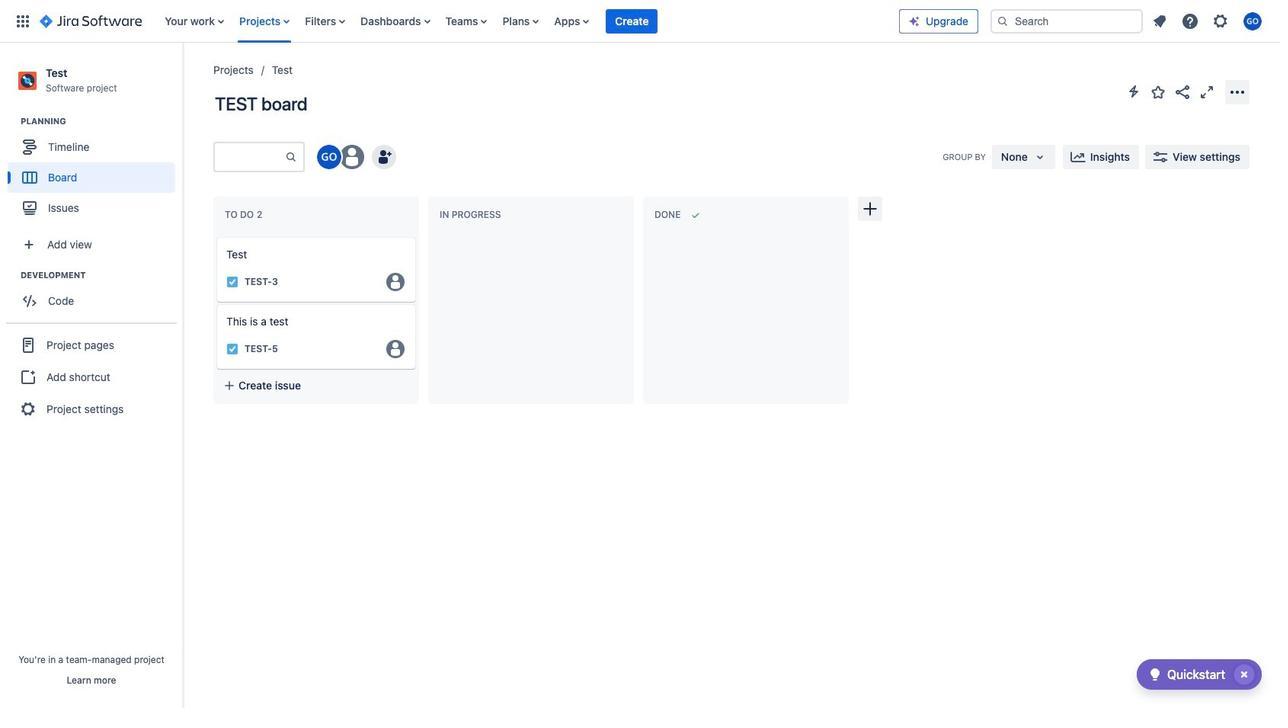 Task type: vqa. For each thing, say whether or not it's contained in the screenshot.
DEVELOPMENT 'image'
yes



Task type: locate. For each thing, give the bounding box(es) containing it.
notifications image
[[1151, 12, 1169, 30]]

help image
[[1182, 12, 1200, 30]]

banner
[[0, 0, 1281, 43]]

settings image
[[1212, 12, 1230, 30]]

1 task image from the top
[[226, 276, 239, 288]]

jira software image
[[40, 12, 142, 30], [40, 12, 142, 30]]

heading
[[21, 115, 182, 127], [21, 269, 182, 281]]

1 vertical spatial heading
[[21, 269, 182, 281]]

0 vertical spatial group
[[8, 115, 182, 228]]

primary element
[[9, 0, 900, 42]]

task image
[[226, 276, 239, 288], [226, 343, 239, 355]]

2 vertical spatial group
[[6, 323, 177, 431]]

1 vertical spatial group
[[8, 269, 182, 321]]

2 heading from the top
[[21, 269, 182, 281]]

2 task image from the top
[[226, 343, 239, 355]]

None search field
[[991, 9, 1144, 33]]

1 horizontal spatial list
[[1147, 7, 1272, 35]]

your profile and settings image
[[1244, 12, 1262, 30]]

group
[[8, 115, 182, 228], [8, 269, 182, 321], [6, 323, 177, 431]]

check image
[[1147, 666, 1165, 684]]

search image
[[997, 15, 1009, 27]]

heading for planning icon
[[21, 115, 182, 127]]

group for development icon on the left top of the page
[[8, 269, 182, 321]]

0 vertical spatial heading
[[21, 115, 182, 127]]

sidebar element
[[0, 43, 183, 708]]

0 horizontal spatial list
[[157, 0, 900, 42]]

1 vertical spatial task image
[[226, 343, 239, 355]]

1 heading from the top
[[21, 115, 182, 127]]

list
[[157, 0, 900, 42], [1147, 7, 1272, 35]]

list item
[[606, 0, 658, 42]]

development image
[[2, 266, 21, 285]]

automations menu button icon image
[[1125, 82, 1144, 101]]

0 vertical spatial task image
[[226, 276, 239, 288]]



Task type: describe. For each thing, give the bounding box(es) containing it.
dismiss quickstart image
[[1233, 662, 1257, 687]]

to do element
[[225, 209, 266, 220]]

create issue image
[[207, 227, 225, 245]]

add people image
[[375, 148, 393, 166]]

enter full screen image
[[1198, 83, 1217, 101]]

heading for development icon on the left top of the page
[[21, 269, 182, 281]]

star test board image
[[1150, 83, 1168, 101]]

appswitcher icon image
[[14, 12, 32, 30]]

more actions image
[[1229, 83, 1247, 101]]

Search field
[[991, 9, 1144, 33]]

sidebar navigation image
[[166, 61, 200, 91]]

group for planning icon
[[8, 115, 182, 228]]

planning image
[[2, 112, 21, 131]]

create column image
[[861, 200, 880, 218]]

Search this board text field
[[215, 143, 285, 171]]



